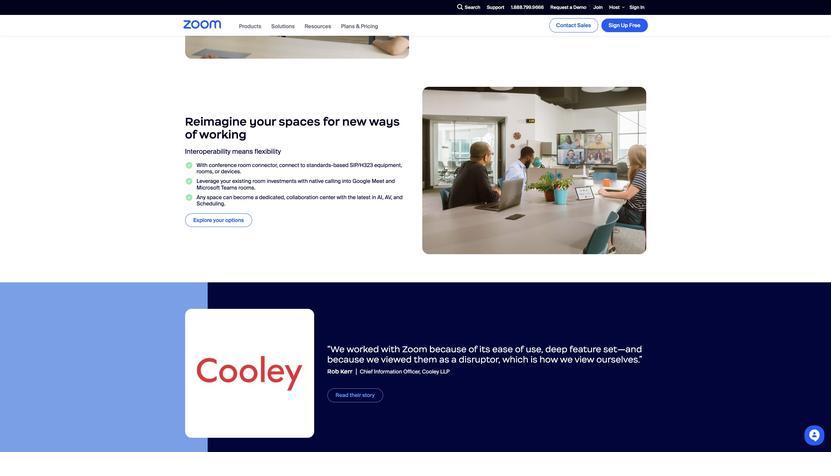 Task type: locate. For each thing, give the bounding box(es) containing it.
no
[[594, 5, 601, 12]]

like
[[508, 5, 516, 12]]

2 vertical spatial with
[[381, 345, 400, 355]]

0 vertical spatial to
[[564, 5, 569, 12]]

viewed
[[381, 355, 412, 366]]

0 horizontal spatial zoom
[[403, 345, 428, 355]]

0 horizontal spatial of
[[185, 127, 197, 142]]

sign up free
[[609, 22, 641, 29]]

with inside any space can become a dedicated, collaboration center with the latest in ai, av, and scheduling.
[[337, 194, 347, 201]]

space left –
[[574, 5, 589, 12]]

0 vertical spatial sign
[[630, 4, 640, 10]]

search
[[465, 4, 481, 10]]

sip/h323
[[350, 162, 373, 169]]

1 horizontal spatial collaboration
[[460, 5, 492, 12]]

scheduling.
[[197, 201, 226, 207]]

1 vertical spatial your
[[221, 178, 231, 185]]

interoperability
[[185, 147, 231, 156]]

collaboration
[[460, 5, 492, 12], [287, 194, 319, 201]]

in
[[372, 194, 376, 201]]

"we
[[328, 345, 345, 355]]

tools,
[[493, 5, 507, 12]]

1 vertical spatial space
[[207, 194, 222, 201]]

products button
[[239, 23, 262, 30]]

1 horizontal spatial zoom
[[517, 5, 532, 12]]

1 vertical spatial zoom
[[403, 345, 428, 355]]

easily add collaboration tools, like zoom whiteboard, to a space – no calls needed.
[[434, 5, 635, 12]]

0 horizontal spatial with
[[298, 178, 308, 185]]

collaboration inside any space can become a dedicated, collaboration center with the latest in ai, av, and scheduling.
[[287, 194, 319, 201]]

and inside "leverage your existing room investments with native calling into google meet and microsoft teams rooms."
[[386, 178, 395, 185]]

0 vertical spatial space
[[574, 5, 589, 12]]

their
[[350, 393, 361, 400]]

sign in
[[630, 4, 645, 10]]

and right av,
[[394, 194, 403, 201]]

1 horizontal spatial room
[[253, 178, 266, 185]]

"we worked with zoom because of its ease of use, deep feature set—and because we viewed them as a disruptor, which is how we view ourselves."
[[328, 345, 643, 366]]

its
[[480, 345, 491, 355]]

0 vertical spatial and
[[386, 178, 395, 185]]

we up chief
[[367, 355, 379, 366]]

and inside any space can become a dedicated, collaboration center with the latest in ai, av, and scheduling.
[[394, 194, 403, 201]]

your inside reimagine your spaces for new ways of working
[[250, 115, 276, 129]]

interoperability means flexibility
[[185, 147, 281, 156]]

1 horizontal spatial with
[[337, 194, 347, 201]]

in
[[641, 4, 645, 10]]

sales
[[578, 22, 592, 29]]

with inside "we worked with zoom because of its ease of use, deep feature set—and because we viewed them as a disruptor, which is how we view ourselves."
[[381, 345, 400, 355]]

room
[[238, 162, 251, 169], [253, 178, 266, 185]]

because up the llp
[[430, 345, 467, 355]]

how
[[540, 355, 558, 366]]

sign
[[630, 4, 640, 10], [609, 22, 620, 29]]

search image
[[458, 4, 464, 10], [458, 4, 464, 10]]

to right connect
[[301, 162, 306, 169]]

your
[[250, 115, 276, 129], [221, 178, 231, 185], [213, 217, 224, 224]]

1 horizontal spatial of
[[469, 345, 478, 355]]

2 horizontal spatial with
[[381, 345, 400, 355]]

rooms.
[[239, 184, 256, 191]]

0 horizontal spatial sign
[[609, 22, 620, 29]]

0 vertical spatial room
[[238, 162, 251, 169]]

support link
[[484, 0, 508, 15]]

and right "meet"
[[386, 178, 395, 185]]

1 horizontal spatial sign
[[630, 4, 640, 10]]

0 vertical spatial with
[[298, 178, 308, 185]]

of left use,
[[516, 345, 524, 355]]

plans & pricing link
[[341, 23, 378, 30]]

calling
[[325, 178, 341, 185]]

we right the how
[[560, 355, 573, 366]]

with up information
[[381, 345, 400, 355]]

1 horizontal spatial because
[[430, 345, 467, 355]]

1 we from the left
[[367, 355, 379, 366]]

0 horizontal spatial room
[[238, 162, 251, 169]]

with
[[197, 162, 208, 169]]

0 vertical spatial your
[[250, 115, 276, 129]]

host
[[610, 4, 620, 10]]

room inside "leverage your existing room investments with native calling into google meet and microsoft teams rooms."
[[253, 178, 266, 185]]

and
[[386, 178, 395, 185], [394, 194, 403, 201]]

because up kerr
[[328, 355, 365, 366]]

chief information officer, cooley llp
[[360, 369, 450, 376]]

0 horizontal spatial space
[[207, 194, 222, 201]]

1 vertical spatial collaboration
[[287, 194, 319, 201]]

2 vertical spatial your
[[213, 217, 224, 224]]

room down connector,
[[253, 178, 266, 185]]

a inside any space can become a dedicated, collaboration center with the latest in ai, av, and scheduling.
[[255, 194, 258, 201]]

1 vertical spatial with
[[337, 194, 347, 201]]

reimagine
[[185, 115, 247, 129]]

calls
[[602, 5, 613, 12]]

space down microsoft
[[207, 194, 222, 201]]

your up flexibility
[[250, 115, 276, 129]]

resources
[[305, 23, 331, 30]]

leverage your existing room investments with native calling into google meet and microsoft teams rooms.
[[197, 178, 395, 191]]

your left options
[[213, 217, 224, 224]]

with left the
[[337, 194, 347, 201]]

a
[[570, 4, 573, 10], [570, 5, 573, 12], [255, 194, 258, 201], [452, 355, 457, 366]]

with down "with conference room connector, connect to standards-based sip/h323 equipment, rooms, or devices."
[[298, 178, 308, 185]]

zoom up the officer,
[[403, 345, 428, 355]]

space
[[574, 5, 589, 12], [207, 194, 222, 201]]

chief
[[360, 369, 373, 376]]

meet
[[372, 178, 385, 185]]

0 horizontal spatial we
[[367, 355, 379, 366]]

officer,
[[404, 369, 421, 376]]

devices.
[[221, 168, 241, 175]]

1.888.799.9666
[[511, 4, 544, 10]]

the
[[348, 194, 356, 201]]

story
[[363, 393, 375, 400]]

None search field
[[433, 2, 456, 13]]

become
[[234, 194, 254, 201]]

dedicated,
[[259, 194, 285, 201]]

collaboration right the add
[[460, 5, 492, 12]]

means
[[232, 147, 253, 156]]

0 vertical spatial collaboration
[[460, 5, 492, 12]]

zoom right like
[[517, 5, 532, 12]]

request a demo link
[[548, 0, 590, 15]]

ways
[[369, 115, 400, 129]]

to
[[564, 5, 569, 12], [301, 162, 306, 169]]

1 horizontal spatial we
[[560, 355, 573, 366]]

1 vertical spatial to
[[301, 162, 306, 169]]

cooley logo image
[[185, 309, 314, 439]]

plans
[[341, 23, 355, 30]]

sign left in
[[630, 4, 640, 10]]

your down devices.
[[221, 178, 231, 185]]

to left the demo
[[564, 5, 569, 12]]

–
[[591, 5, 593, 12]]

center
[[320, 194, 336, 201]]

0 vertical spatial zoom
[[517, 5, 532, 12]]

your inside "leverage your existing room investments with native calling into google meet and microsoft teams rooms."
[[221, 178, 231, 185]]

1 vertical spatial room
[[253, 178, 266, 185]]

deep
[[546, 345, 568, 355]]

kerr
[[341, 369, 353, 376]]

1 vertical spatial sign
[[609, 22, 620, 29]]

1 horizontal spatial to
[[564, 5, 569, 12]]

feature
[[570, 345, 602, 355]]

zoom
[[517, 5, 532, 12], [403, 345, 428, 355]]

ourselves."
[[597, 355, 643, 366]]

1 horizontal spatial space
[[574, 5, 589, 12]]

0 horizontal spatial to
[[301, 162, 306, 169]]

1 vertical spatial and
[[394, 194, 403, 201]]

of left its
[[469, 345, 478, 355]]

rob kerr
[[328, 369, 353, 376]]

of up "interoperability"
[[185, 127, 197, 142]]

0 horizontal spatial because
[[328, 355, 365, 366]]

0 horizontal spatial collaboration
[[287, 194, 319, 201]]

room down means
[[238, 162, 251, 169]]

ai,
[[378, 194, 384, 201]]

native
[[309, 178, 324, 185]]

sign for sign up free
[[609, 22, 620, 29]]

sign left up
[[609, 22, 620, 29]]

collaboration down "leverage your existing room investments with native calling into google meet and microsoft teams rooms."
[[287, 194, 319, 201]]

latest
[[357, 194, 371, 201]]



Task type: vqa. For each thing, say whether or not it's contained in the screenshot.
officer,
yes



Task type: describe. For each thing, give the bounding box(es) containing it.
any
[[197, 194, 206, 201]]

sign for sign in
[[630, 4, 640, 10]]

standards-
[[307, 162, 334, 169]]

use,
[[526, 345, 544, 355]]

needed.
[[614, 5, 635, 12]]

whiteboard,
[[533, 5, 563, 12]]

conference
[[209, 162, 237, 169]]

sign up free link
[[602, 18, 648, 32]]

connector,
[[252, 162, 278, 169]]

of inside reimagine your spaces for new ways of working
[[185, 127, 197, 142]]

rooms,
[[197, 168, 214, 175]]

up
[[622, 22, 629, 29]]

google
[[353, 178, 371, 185]]

read their story
[[336, 393, 375, 400]]

explore your options link
[[185, 214, 252, 228]]

teams
[[221, 184, 237, 191]]

your for explore
[[213, 217, 224, 224]]

reimagine your spaces for new ways of working
[[185, 115, 400, 142]]

contact sales link
[[550, 18, 598, 32]]

room inside "with conference room connector, connect to standards-based sip/h323 equipment, rooms, or devices."
[[238, 162, 251, 169]]

free
[[630, 22, 641, 29]]

existing
[[232, 178, 251, 185]]

explore your options
[[193, 217, 244, 224]]

a inside 'link'
[[570, 4, 573, 10]]

can
[[223, 194, 232, 201]]

with inside "leverage your existing room investments with native calling into google meet and microsoft teams rooms."
[[298, 178, 308, 185]]

set—and
[[604, 345, 643, 355]]

support
[[487, 4, 505, 10]]

products
[[239, 23, 262, 30]]

read
[[336, 393, 349, 400]]

request
[[551, 4, 569, 10]]

add
[[449, 5, 459, 12]]

1.888.799.9666 link
[[508, 0, 548, 15]]

working
[[199, 127, 247, 142]]

for
[[323, 115, 340, 129]]

equipment,
[[375, 162, 402, 169]]

or
[[215, 168, 220, 175]]

read their story link
[[328, 389, 383, 403]]

zoom logo image
[[183, 20, 221, 29]]

microsoft
[[197, 184, 220, 191]]

based
[[334, 162, 349, 169]]

them
[[414, 355, 437, 366]]

sign in link
[[627, 0, 648, 15]]

demo
[[574, 4, 587, 10]]

disruptor,
[[459, 355, 501, 366]]

into
[[342, 178, 352, 185]]

host button
[[607, 0, 627, 15]]

2 we from the left
[[560, 355, 573, 366]]

pricing
[[361, 23, 378, 30]]

to inside "with conference room connector, connect to standards-based sip/h323 equipment, rooms, or devices."
[[301, 162, 306, 169]]

which
[[503, 355, 529, 366]]

your for leverage
[[221, 178, 231, 185]]

av,
[[385, 194, 392, 201]]

zoom inside "we worked with zoom because of its ease of use, deep feature set—and because we viewed them as a disruptor, which is how we view ourselves."
[[403, 345, 428, 355]]

ease
[[493, 345, 513, 355]]

any space can become a dedicated, collaboration center with the latest in ai, av, and scheduling.
[[197, 194, 403, 207]]

options
[[225, 217, 244, 224]]

space inside any space can become a dedicated, collaboration center with the latest in ai, av, and scheduling.
[[207, 194, 222, 201]]

cooley
[[422, 369, 439, 376]]

rob
[[328, 369, 339, 376]]

easily
[[434, 5, 448, 12]]

request a demo
[[551, 4, 587, 10]]

solutions button
[[271, 23, 295, 30]]

join
[[594, 4, 603, 10]]

llp
[[441, 369, 450, 376]]

join link
[[591, 0, 607, 15]]

a inside "we worked with zoom because of its ease of use, deep feature set—and because we viewed them as a disruptor, which is how we view ourselves."
[[452, 355, 457, 366]]

new
[[342, 115, 367, 129]]

resources button
[[305, 23, 331, 30]]

flexibility
[[255, 147, 281, 156]]

with conference room connector, connect to standards-based sip/h323 equipment, rooms, or devices.
[[197, 162, 402, 175]]

your for reimagine
[[250, 115, 276, 129]]

as
[[440, 355, 450, 366]]

information
[[374, 369, 402, 376]]

2 horizontal spatial of
[[516, 345, 524, 355]]

connect
[[279, 162, 299, 169]]

explore
[[193, 217, 212, 224]]

investments
[[267, 178, 297, 185]]



